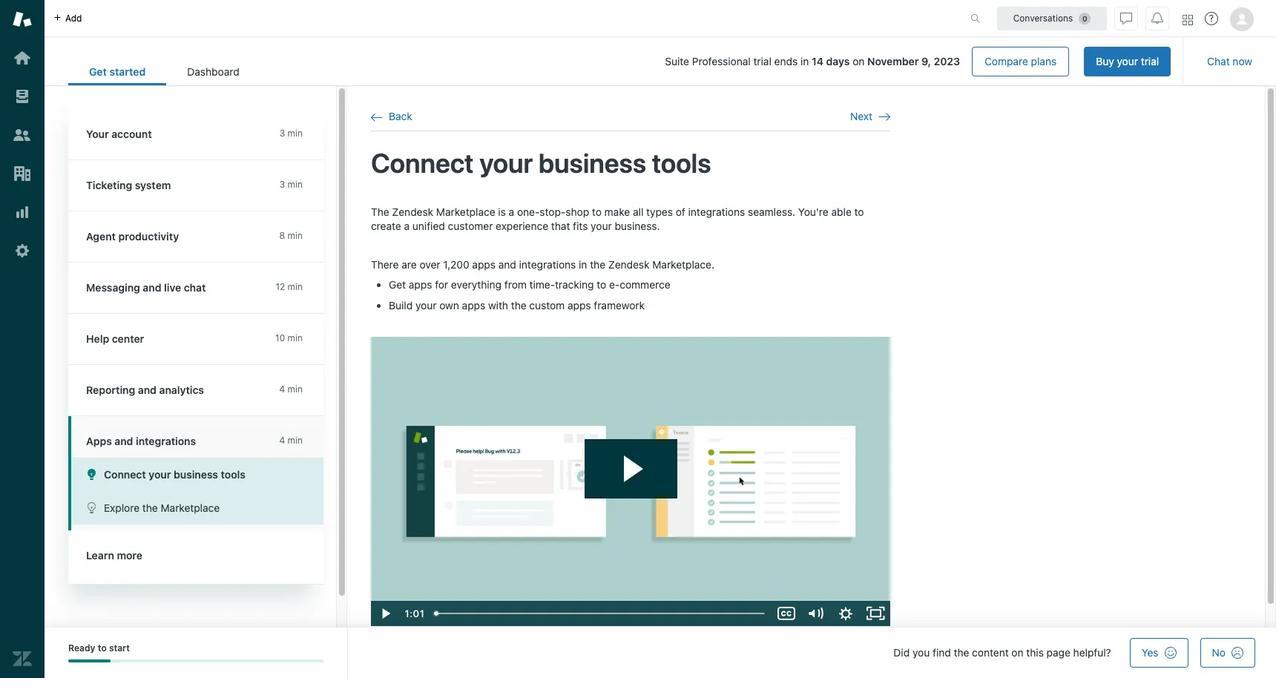 Task type: vqa. For each thing, say whether or not it's contained in the screenshot.
the bottom AGO
no



Task type: describe. For each thing, give the bounding box(es) containing it.
analytics
[[159, 384, 204, 396]]

tools inside content-title region
[[652, 147, 711, 179]]

marketplace for the
[[161, 502, 220, 514]]

make
[[605, 205, 630, 218]]

notifications image
[[1152, 12, 1164, 24]]

e-
[[609, 279, 620, 291]]

helpful?
[[1074, 646, 1112, 659]]

12 min
[[276, 281, 303, 292]]

button displays agent's chat status as invisible. image
[[1121, 12, 1133, 24]]

experience
[[496, 220, 549, 232]]

agent
[[86, 230, 116, 243]]

center
[[112, 332, 144, 345]]

explore the marketplace button
[[71, 491, 324, 525]]

days
[[826, 55, 850, 68]]

there are over 1,200 apps and integrations in the zendesk marketplace.
[[371, 258, 715, 271]]

professional
[[692, 55, 751, 68]]

video element
[[371, 337, 891, 627]]

help
[[86, 332, 109, 345]]

ready
[[68, 643, 95, 654]]

everything
[[451, 279, 502, 291]]

conversations
[[1014, 12, 1073, 23]]

yes
[[1142, 646, 1159, 659]]

tracking
[[555, 279, 594, 291]]

system
[[135, 179, 171, 191]]

your inside content-title region
[[480, 147, 533, 179]]

and inside "region"
[[499, 258, 516, 271]]

to left start
[[98, 643, 107, 654]]

more
[[117, 549, 142, 562]]

chat now button
[[1196, 47, 1265, 76]]

customer
[[448, 220, 493, 232]]

learn more button
[[68, 531, 321, 581]]

apps up everything
[[472, 258, 496, 271]]

admin image
[[13, 241, 32, 260]]

messaging and live chat
[[86, 281, 206, 294]]

zendesk support image
[[13, 10, 32, 29]]

and for messaging and live chat
[[143, 281, 161, 294]]

the inside button
[[142, 502, 158, 514]]

started
[[109, 65, 146, 78]]

4 for reporting and analytics
[[279, 384, 285, 395]]

commerce
[[620, 279, 671, 291]]

plans
[[1031, 55, 1057, 68]]

8
[[279, 230, 285, 241]]

find
[[933, 646, 951, 659]]

buy your trial
[[1096, 55, 1159, 68]]

for
[[435, 279, 448, 291]]

chat
[[1208, 55, 1230, 68]]

apps left for in the top of the page
[[409, 279, 432, 291]]

suite professional trial ends in 14 days on november 9, 2023
[[665, 55, 960, 68]]

this
[[1027, 646, 1044, 659]]

chat now
[[1208, 55, 1253, 68]]

connect inside content-title region
[[371, 147, 474, 179]]

now
[[1233, 55, 1253, 68]]

min for messaging and live chat
[[288, 281, 303, 292]]

4 for apps and integrations
[[279, 435, 285, 446]]

main element
[[0, 0, 45, 678]]

own
[[440, 299, 459, 312]]

able
[[832, 205, 852, 218]]

10 min
[[275, 332, 303, 344]]

messaging
[[86, 281, 140, 294]]

explore
[[104, 502, 140, 514]]

help center
[[86, 332, 144, 345]]

3 min for your account
[[280, 128, 303, 139]]

next
[[851, 110, 873, 122]]

min for apps and integrations
[[288, 435, 303, 446]]

custom
[[529, 299, 565, 312]]

buy your trial button
[[1084, 47, 1171, 76]]

ends
[[775, 55, 798, 68]]

10
[[275, 332, 285, 344]]

business.
[[615, 220, 660, 232]]

3 for system
[[280, 179, 285, 190]]

min for ticketing system
[[288, 179, 303, 190]]

agent productivity
[[86, 230, 179, 243]]

your inside the zendesk marketplace is a one-stop-shop to make all types of integrations seamless. you're able to create a unified customer experience that fits your business.
[[591, 220, 612, 232]]

1 horizontal spatial zendesk
[[608, 258, 650, 271]]

did you find the content on this page helpful?
[[894, 646, 1112, 659]]

your inside button
[[1117, 55, 1138, 68]]

1,200
[[443, 258, 470, 271]]

get started image
[[13, 48, 32, 68]]

reporting and analytics
[[86, 384, 204, 396]]

your left own
[[416, 299, 437, 312]]

you
[[913, 646, 930, 659]]

3 min for ticketing system
[[280, 179, 303, 190]]

tools inside button
[[221, 468, 246, 481]]

8 min
[[279, 230, 303, 241]]

page
[[1047, 646, 1071, 659]]

add button
[[45, 0, 91, 36]]

get started
[[89, 65, 146, 78]]

start
[[109, 643, 130, 654]]

reporting image
[[13, 203, 32, 222]]

from
[[505, 279, 527, 291]]

apps and integrations heading
[[68, 416, 324, 458]]

progress-bar progress bar
[[68, 660, 324, 663]]

connect your business tools inside content-title region
[[371, 147, 711, 179]]

integrations inside the zendesk marketplace is a one-stop-shop to make all types of integrations seamless. you're able to create a unified customer experience that fits your business.
[[688, 205, 745, 218]]

0 vertical spatial on
[[853, 55, 865, 68]]

to left e-
[[597, 279, 607, 291]]

trial for your
[[1141, 55, 1159, 68]]

account
[[111, 128, 152, 140]]

fits
[[573, 220, 588, 232]]

min for help center
[[288, 332, 303, 344]]

ticketing
[[86, 179, 132, 191]]

get help image
[[1205, 12, 1219, 25]]

to right the able
[[855, 205, 864, 218]]

zendesk image
[[13, 649, 32, 669]]

the
[[371, 205, 389, 218]]



Task type: locate. For each thing, give the bounding box(es) containing it.
1 trial from the left
[[754, 55, 772, 68]]

section containing suite professional trial ends in
[[272, 47, 1171, 76]]

connect down back
[[371, 147, 474, 179]]

on left this
[[1012, 646, 1024, 659]]

get up build
[[389, 279, 406, 291]]

productivity
[[118, 230, 179, 243]]

a right create
[[404, 220, 410, 232]]

3
[[280, 128, 285, 139], [280, 179, 285, 190]]

november
[[868, 55, 919, 68]]

min inside apps and integrations heading
[[288, 435, 303, 446]]

2 3 min from the top
[[280, 179, 303, 190]]

back
[[389, 110, 412, 122]]

0 vertical spatial 3
[[280, 128, 285, 139]]

4 min inside apps and integrations heading
[[279, 435, 303, 446]]

stop-
[[540, 205, 566, 218]]

0 horizontal spatial marketplace
[[161, 502, 220, 514]]

ready to start
[[68, 643, 130, 654]]

1 vertical spatial connect
[[104, 468, 146, 481]]

to
[[592, 205, 602, 218], [855, 205, 864, 218], [597, 279, 607, 291], [98, 643, 107, 654]]

1 horizontal spatial marketplace
[[436, 205, 495, 218]]

compare
[[985, 55, 1029, 68]]

business up 'explore the marketplace' button
[[174, 468, 218, 481]]

your
[[86, 128, 109, 140]]

shop
[[566, 205, 589, 218]]

1 horizontal spatial a
[[509, 205, 514, 218]]

your right fits
[[591, 220, 612, 232]]

7 min from the top
[[288, 435, 303, 446]]

9,
[[922, 55, 931, 68]]

1 vertical spatial marketplace
[[161, 502, 220, 514]]

that
[[551, 220, 570, 232]]

0 horizontal spatial in
[[579, 258, 587, 271]]

2 min from the top
[[288, 179, 303, 190]]

and right apps
[[115, 435, 133, 448]]

0 horizontal spatial connect your business tools
[[104, 468, 246, 481]]

1 vertical spatial 4 min
[[279, 435, 303, 446]]

to right shop
[[592, 205, 602, 218]]

1 vertical spatial 3 min
[[280, 179, 303, 190]]

is
[[498, 205, 506, 218]]

get for get started
[[89, 65, 107, 78]]

4 min from the top
[[288, 281, 303, 292]]

connect your business tools up stop-
[[371, 147, 711, 179]]

and
[[499, 258, 516, 271], [143, 281, 161, 294], [138, 384, 157, 396], [115, 435, 133, 448]]

zendesk up e-
[[608, 258, 650, 271]]

business up shop
[[539, 147, 647, 179]]

the right find at the bottom right
[[954, 646, 970, 659]]

4
[[279, 384, 285, 395], [279, 435, 285, 446]]

1 horizontal spatial get
[[389, 279, 406, 291]]

marketplace down 'connect your business tools' button
[[161, 502, 220, 514]]

your inside button
[[149, 468, 171, 481]]

1 3 from the top
[[280, 128, 285, 139]]

add
[[65, 12, 82, 23]]

3 for account
[[280, 128, 285, 139]]

footer
[[45, 628, 1276, 678]]

apps
[[86, 435, 112, 448]]

integrations up 'connect your business tools' button
[[136, 435, 196, 448]]

1 vertical spatial a
[[404, 220, 410, 232]]

in inside "region"
[[579, 258, 587, 271]]

1 3 min from the top
[[280, 128, 303, 139]]

a right is on the top left
[[509, 205, 514, 218]]

of
[[676, 205, 686, 218]]

and up from
[[499, 258, 516, 271]]

connect your business tools
[[371, 147, 711, 179], [104, 468, 246, 481]]

1 vertical spatial on
[[1012, 646, 1024, 659]]

buy
[[1096, 55, 1115, 68]]

video thumbnail image
[[371, 337, 891, 627], [371, 337, 891, 627]]

reporting
[[86, 384, 135, 396]]

November 9, 2023 text field
[[868, 55, 960, 68]]

tools
[[652, 147, 711, 179], [221, 468, 246, 481]]

trial left ends
[[754, 55, 772, 68]]

create
[[371, 220, 401, 232]]

4 min for integrations
[[279, 435, 303, 446]]

1 horizontal spatial business
[[539, 147, 647, 179]]

a
[[509, 205, 514, 218], [404, 220, 410, 232]]

live
[[164, 281, 181, 294]]

suite
[[665, 55, 689, 68]]

region
[[371, 205, 891, 627]]

connect your business tools up explore the marketplace
[[104, 468, 246, 481]]

tools up of
[[652, 147, 711, 179]]

your
[[1117, 55, 1138, 68], [480, 147, 533, 179], [591, 220, 612, 232], [416, 299, 437, 312], [149, 468, 171, 481]]

0 horizontal spatial integrations
[[136, 435, 196, 448]]

1 vertical spatial connect your business tools
[[104, 468, 246, 481]]

1 vertical spatial in
[[579, 258, 587, 271]]

1 horizontal spatial integrations
[[519, 258, 576, 271]]

trial for professional
[[754, 55, 772, 68]]

explore the marketplace
[[104, 502, 220, 514]]

your right buy
[[1117, 55, 1138, 68]]

0 horizontal spatial get
[[89, 65, 107, 78]]

0 vertical spatial marketplace
[[436, 205, 495, 218]]

tools up 'explore the marketplace' button
[[221, 468, 246, 481]]

marketplace up customer
[[436, 205, 495, 218]]

framework
[[594, 299, 645, 312]]

customers image
[[13, 125, 32, 145]]

1 vertical spatial 4
[[279, 435, 285, 446]]

1 vertical spatial get
[[389, 279, 406, 291]]

2 3 from the top
[[280, 179, 285, 190]]

4 min
[[279, 384, 303, 395], [279, 435, 303, 446]]

the right explore
[[142, 502, 158, 514]]

back button
[[371, 110, 412, 123]]

1 4 min from the top
[[279, 384, 303, 395]]

the up tracking
[[590, 258, 606, 271]]

get
[[89, 65, 107, 78], [389, 279, 406, 291]]

did
[[894, 646, 910, 659]]

tab list containing get started
[[68, 58, 260, 85]]

trial inside button
[[1141, 55, 1159, 68]]

the
[[590, 258, 606, 271], [511, 299, 527, 312], [142, 502, 158, 514], [954, 646, 970, 659]]

compare plans button
[[972, 47, 1070, 76]]

0 vertical spatial tools
[[652, 147, 711, 179]]

2 horizontal spatial integrations
[[688, 205, 745, 218]]

marketplace
[[436, 205, 495, 218], [161, 502, 220, 514]]

integrations right of
[[688, 205, 745, 218]]

unified
[[413, 220, 445, 232]]

1 vertical spatial zendesk
[[608, 258, 650, 271]]

0 vertical spatial a
[[509, 205, 514, 218]]

12
[[276, 281, 285, 292]]

0 horizontal spatial a
[[404, 220, 410, 232]]

dashboard
[[187, 65, 240, 78]]

zendesk inside the zendesk marketplace is a one-stop-shop to make all types of integrations seamless. you're able to create a unified customer experience that fits your business.
[[392, 205, 434, 218]]

min for agent productivity
[[288, 230, 303, 241]]

0 horizontal spatial on
[[853, 55, 865, 68]]

0 vertical spatial business
[[539, 147, 647, 179]]

all
[[633, 205, 644, 218]]

organizations image
[[13, 164, 32, 183]]

connect your business tools inside button
[[104, 468, 246, 481]]

progress bar image
[[68, 660, 111, 663]]

trial down notifications "image"
[[1141, 55, 1159, 68]]

integrations inside heading
[[136, 435, 196, 448]]

2 4 from the top
[[279, 435, 285, 446]]

footer containing did you find the content on this page helpful?
[[45, 628, 1276, 678]]

business inside content-title region
[[539, 147, 647, 179]]

and inside heading
[[115, 435, 133, 448]]

build
[[389, 299, 413, 312]]

trial
[[754, 55, 772, 68], [1141, 55, 1159, 68]]

marketplace inside button
[[161, 502, 220, 514]]

chat
[[184, 281, 206, 294]]

one-
[[517, 205, 540, 218]]

0 horizontal spatial business
[[174, 468, 218, 481]]

in up tracking
[[579, 258, 587, 271]]

your up explore the marketplace
[[149, 468, 171, 481]]

0 vertical spatial get
[[89, 65, 107, 78]]

build your own apps with the custom apps framework
[[389, 299, 645, 312]]

learn more
[[86, 549, 142, 562]]

min for reporting and analytics
[[288, 384, 303, 395]]

0 vertical spatial 4
[[279, 384, 285, 395]]

0 vertical spatial integrations
[[688, 205, 745, 218]]

content
[[972, 646, 1009, 659]]

and left analytics
[[138, 384, 157, 396]]

5 min from the top
[[288, 332, 303, 344]]

there
[[371, 258, 399, 271]]

integrations up time-
[[519, 258, 576, 271]]

you're
[[798, 205, 829, 218]]

1 min from the top
[[288, 128, 303, 139]]

2 4 min from the top
[[279, 435, 303, 446]]

2 vertical spatial integrations
[[136, 435, 196, 448]]

seamless.
[[748, 205, 796, 218]]

1 vertical spatial tools
[[221, 468, 246, 481]]

0 vertical spatial connect your business tools
[[371, 147, 711, 179]]

4 min for analytics
[[279, 384, 303, 395]]

0 vertical spatial 4 min
[[279, 384, 303, 395]]

0 vertical spatial zendesk
[[392, 205, 434, 218]]

1 horizontal spatial on
[[1012, 646, 1024, 659]]

connect
[[371, 147, 474, 179], [104, 468, 146, 481]]

4 inside apps and integrations heading
[[279, 435, 285, 446]]

0 horizontal spatial tools
[[221, 468, 246, 481]]

0 vertical spatial in
[[801, 55, 809, 68]]

learn
[[86, 549, 114, 562]]

zendesk products image
[[1183, 14, 1193, 25]]

your account
[[86, 128, 152, 140]]

your up is on the top left
[[480, 147, 533, 179]]

get left started
[[89, 65, 107, 78]]

marketplace.
[[653, 258, 715, 271]]

1 vertical spatial 3
[[280, 179, 285, 190]]

marketplace for zendesk
[[436, 205, 495, 218]]

1 horizontal spatial connect
[[371, 147, 474, 179]]

0 horizontal spatial connect
[[104, 468, 146, 481]]

0 horizontal spatial trial
[[754, 55, 772, 68]]

dashboard tab
[[166, 58, 260, 85]]

1 4 from the top
[[279, 384, 285, 395]]

apps down everything
[[462, 299, 486, 312]]

content-title region
[[371, 146, 891, 181]]

1 horizontal spatial trial
[[1141, 55, 1159, 68]]

on right days
[[853, 55, 865, 68]]

1 horizontal spatial tools
[[652, 147, 711, 179]]

yes button
[[1130, 638, 1189, 668]]

2 trial from the left
[[1141, 55, 1159, 68]]

1 vertical spatial business
[[174, 468, 218, 481]]

ticketing system
[[86, 179, 171, 191]]

in
[[801, 55, 809, 68], [579, 258, 587, 271]]

region containing the zendesk marketplace is a one-stop-shop to make all types of integrations seamless. you're able to create a unified customer experience that fits your business.
[[371, 205, 891, 627]]

the zendesk marketplace is a one-stop-shop to make all types of integrations seamless. you're able to create a unified customer experience that fits your business.
[[371, 205, 864, 232]]

get for get apps for everything from time-tracking to e-commerce
[[389, 279, 406, 291]]

1 vertical spatial integrations
[[519, 258, 576, 271]]

conversations button
[[997, 6, 1107, 30]]

apps down tracking
[[568, 299, 591, 312]]

6 min from the top
[[288, 384, 303, 395]]

the right with
[[511, 299, 527, 312]]

in left the "14"
[[801, 55, 809, 68]]

apps and integrations
[[86, 435, 196, 448]]

types
[[647, 205, 673, 218]]

zendesk up unified
[[392, 205, 434, 218]]

1 horizontal spatial in
[[801, 55, 809, 68]]

0 vertical spatial connect
[[371, 147, 474, 179]]

connect inside button
[[104, 468, 146, 481]]

business inside button
[[174, 468, 218, 481]]

time-
[[530, 279, 555, 291]]

tab list
[[68, 58, 260, 85]]

min for your account
[[288, 128, 303, 139]]

and for reporting and analytics
[[138, 384, 157, 396]]

0 vertical spatial 3 min
[[280, 128, 303, 139]]

in inside section
[[801, 55, 809, 68]]

2023
[[934, 55, 960, 68]]

and for apps and integrations
[[115, 435, 133, 448]]

14
[[812, 55, 824, 68]]

section
[[272, 47, 1171, 76]]

3 min from the top
[[288, 230, 303, 241]]

1 horizontal spatial connect your business tools
[[371, 147, 711, 179]]

no button
[[1201, 638, 1256, 668]]

marketplace inside the zendesk marketplace is a one-stop-shop to make all types of integrations seamless. you're able to create a unified customer experience that fits your business.
[[436, 205, 495, 218]]

connect up explore
[[104, 468, 146, 481]]

apps
[[472, 258, 496, 271], [409, 279, 432, 291], [462, 299, 486, 312], [568, 299, 591, 312]]

and left live
[[143, 281, 161, 294]]

compare plans
[[985, 55, 1057, 68]]

with
[[488, 299, 508, 312]]

0 horizontal spatial zendesk
[[392, 205, 434, 218]]

views image
[[13, 87, 32, 106]]

next button
[[851, 110, 891, 123]]



